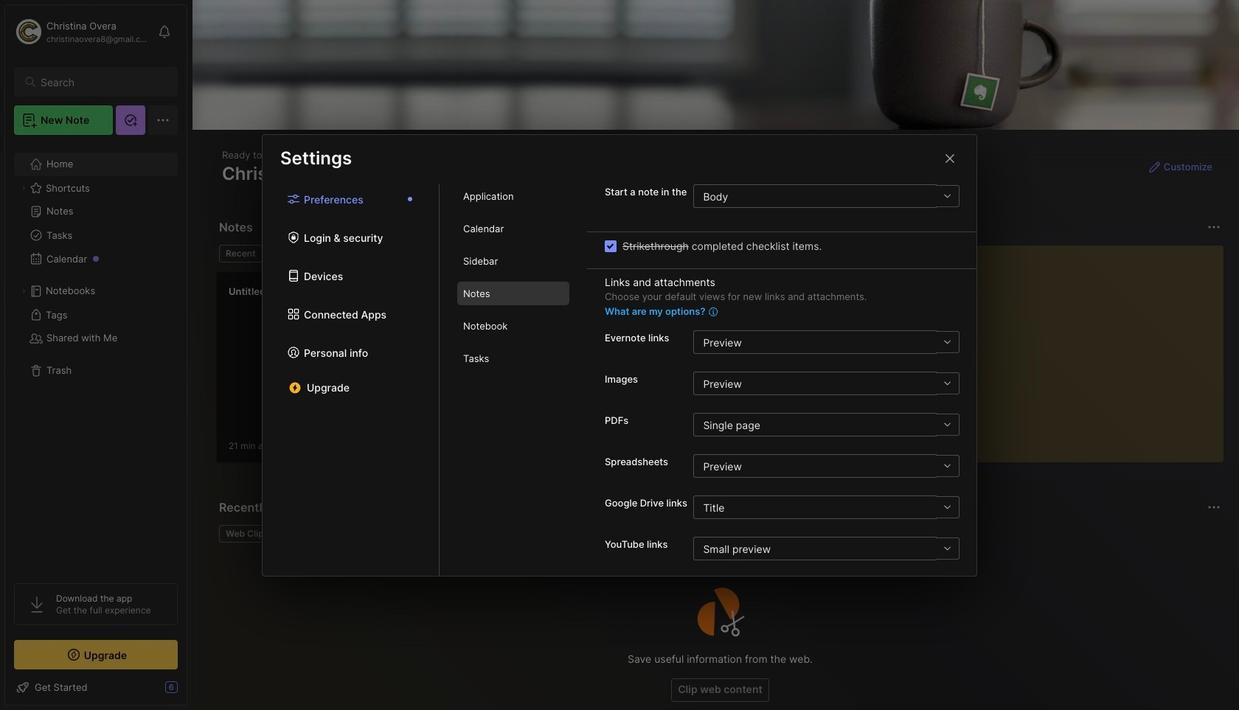 Task type: vqa. For each thing, say whether or not it's contained in the screenshot.
Account image
no



Task type: locate. For each thing, give the bounding box(es) containing it.
Choose default view option for Images field
[[694, 372, 959, 395]]

Choose default view option for Spreadsheets field
[[694, 454, 959, 478]]

None search field
[[41, 73, 164, 91]]

tab list
[[263, 184, 440, 576], [440, 184, 587, 576], [219, 245, 877, 263]]

Start a new note in the body or title. field
[[694, 184, 960, 208]]

Choose default view option for Google Drive links field
[[694, 496, 959, 519]]

tab
[[457, 184, 569, 208], [457, 217, 569, 240], [219, 245, 262, 263], [268, 245, 328, 263], [457, 249, 569, 273], [457, 282, 569, 305], [457, 314, 569, 338], [457, 347, 569, 370], [219, 525, 275, 543]]

close image
[[941, 149, 959, 167]]

Select30 checkbox
[[605, 240, 617, 252]]

tree
[[5, 144, 187, 570]]

Choose default view option for Evernote links field
[[694, 330, 959, 354]]

row group
[[216, 271, 747, 472]]



Task type: describe. For each thing, give the bounding box(es) containing it.
none search field inside main element
[[41, 73, 164, 91]]

Search text field
[[41, 75, 164, 89]]

Choose default view option for YouTube links field
[[694, 537, 959, 561]]

Choose default view option for PDFs field
[[694, 413, 959, 437]]

Start writing… text field
[[913, 246, 1223, 451]]

tree inside main element
[[5, 144, 187, 570]]

main element
[[0, 0, 192, 710]]

expand notebooks image
[[19, 287, 28, 296]]



